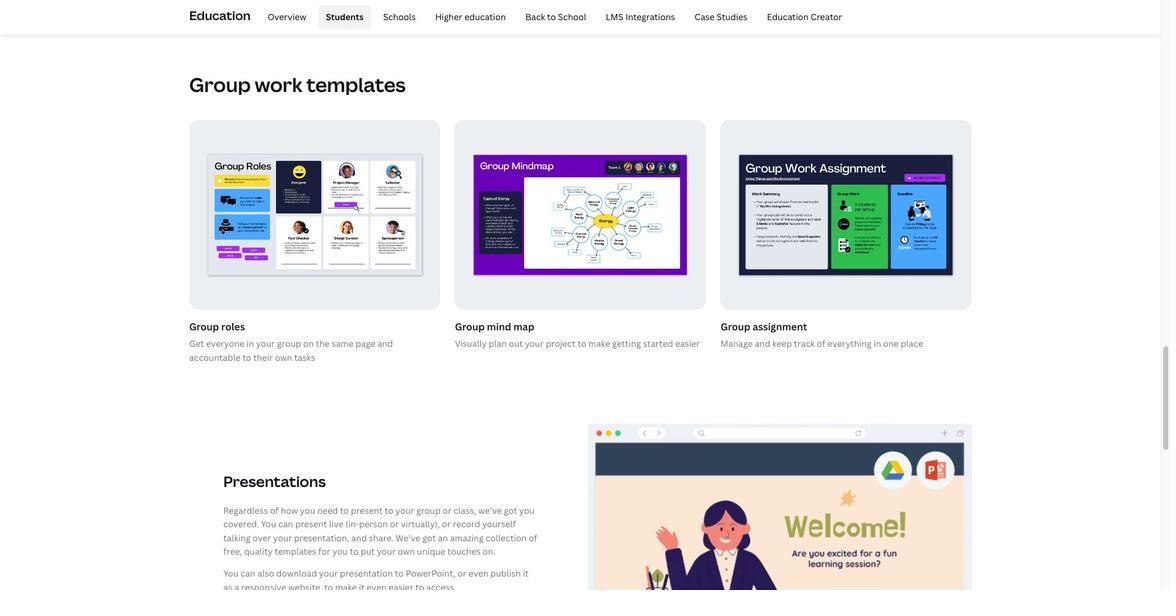Task type: describe. For each thing, give the bounding box(es) containing it.
and inside get everyone in your group on the same page and accountable to their own tasks
[[378, 338, 393, 350]]

0 vertical spatial it
[[523, 568, 529, 580]]

can inside you can also download your presentation to powerpoint, or even publish it as a responsive website, to make it even easier to access.
[[241, 568, 256, 580]]

quality
[[244, 546, 273, 557]]

higher education link
[[428, 5, 514, 29]]

to inside get everyone in your group on the same page and accountable to their own tasks
[[243, 352, 251, 363]]

studies
[[717, 11, 748, 22]]

on.
[[483, 546, 496, 557]]

share.
[[369, 532, 394, 544]]

roles
[[221, 320, 245, 333]]

get
[[189, 338, 204, 350]]

amazing
[[450, 532, 484, 544]]

put
[[361, 546, 375, 557]]

an
[[438, 532, 448, 544]]

everything
[[828, 338, 872, 350]]

2 in from the left
[[874, 338, 882, 350]]

group mindmap template image
[[456, 121, 706, 309]]

1 horizontal spatial you
[[333, 546, 348, 557]]

easier inside you can also download your presentation to powerpoint, or even publish it as a responsive website, to make it even easier to access.
[[389, 582, 414, 590]]

visually
[[455, 338, 487, 350]]

powerpoint,
[[406, 568, 456, 580]]

schools link
[[376, 5, 423, 29]]

higher education
[[435, 11, 506, 22]]

students
[[326, 11, 364, 22]]

own inside regardless of how you need to present to your group or class, we've got you covered. you can present live (in-person or virtually), or record yourself talking over your presentation, and share. we've got an amazing collection of free, quality templates for you to put your own unique touches on.
[[398, 546, 415, 557]]

to inside back to school link
[[548, 11, 556, 22]]

own inside get everyone in your group on the same page and accountable to their own tasks
[[275, 352, 292, 363]]

everyone
[[206, 338, 245, 350]]

0 horizontal spatial you
[[300, 505, 315, 516]]

your down share.
[[377, 546, 396, 557]]

presentations
[[224, 471, 326, 491]]

1 horizontal spatial even
[[469, 568, 489, 580]]

work
[[255, 71, 303, 97]]

group for group assignment
[[721, 320, 751, 333]]

accountable
[[189, 352, 241, 363]]

over
[[253, 532, 271, 544]]

your right over
[[273, 532, 292, 544]]

1 vertical spatial even
[[367, 582, 387, 590]]

place
[[901, 338, 924, 350]]

virtually),
[[401, 519, 440, 530]]

one
[[884, 338, 899, 350]]

the
[[316, 338, 330, 350]]

tasks
[[294, 352, 315, 363]]

to right the project
[[578, 338, 587, 350]]

also
[[258, 568, 274, 580]]

their
[[253, 352, 273, 363]]

a
[[235, 582, 239, 590]]

track
[[794, 338, 815, 350]]

students link
[[319, 5, 371, 29]]

lms
[[606, 11, 624, 22]]

responsive
[[241, 582, 286, 590]]

your up virtually), on the bottom
[[396, 505, 415, 516]]

back to school link
[[518, 5, 594, 29]]

overview
[[268, 11, 307, 22]]

templates inside regardless of how you need to present to your group or class, we've got you covered. you can present live (in-person or virtually), or record yourself talking over your presentation, and share. we've got an amazing collection of free, quality templates for you to put your own unique touches on.
[[275, 546, 316, 557]]

back
[[526, 11, 545, 22]]

need
[[318, 505, 338, 516]]

menu bar containing overview
[[256, 5, 850, 29]]

creator
[[811, 11, 843, 22]]

integrations
[[626, 11, 676, 22]]

free,
[[224, 546, 242, 557]]

publish
[[491, 568, 521, 580]]

map
[[514, 320, 535, 333]]

case
[[695, 11, 715, 22]]

to left put
[[350, 546, 359, 557]]

0 vertical spatial of
[[817, 338, 826, 350]]

regardless of how you need to present to your group or class, we've got you covered. you can present live (in-person or virtually), or record yourself talking over your presentation, and share. we've got an amazing collection of free, quality templates for you to put your own unique touches on.
[[224, 505, 538, 557]]

or up "an"
[[442, 519, 451, 530]]

person
[[359, 519, 388, 530]]

manage and keep track of everything in one place
[[721, 338, 924, 350]]

education for education
[[189, 7, 251, 24]]

class,
[[454, 505, 477, 516]]

unique
[[417, 546, 446, 557]]

case studies link
[[688, 5, 755, 29]]

talking
[[224, 532, 251, 544]]

same
[[332, 338, 354, 350]]

plan
[[489, 338, 507, 350]]

download
[[276, 568, 317, 580]]

visually plan out your project to make getting started easier
[[455, 338, 700, 350]]

2 horizontal spatial and
[[755, 338, 771, 350]]

or left class,
[[443, 505, 452, 516]]

back to school
[[526, 11, 587, 22]]

you can also download your presentation to powerpoint, or even publish it as a responsive website, to make it even easier to access.
[[224, 568, 529, 590]]

manage
[[721, 338, 753, 350]]



Task type: vqa. For each thing, say whether or not it's contained in the screenshot.
top only
no



Task type: locate. For each thing, give the bounding box(es) containing it.
menu bar
[[256, 5, 850, 29]]

to left their
[[243, 352, 251, 363]]

regardless
[[224, 505, 268, 516]]

1 horizontal spatial make
[[589, 338, 611, 350]]

touches
[[448, 546, 481, 557]]

group up virtually), on the bottom
[[417, 505, 441, 516]]

your inside you can also download your presentation to powerpoint, or even publish it as a responsive website, to make it even easier to access.
[[319, 568, 338, 580]]

0 horizontal spatial group
[[277, 338, 301, 350]]

1 vertical spatial group
[[417, 505, 441, 516]]

0 horizontal spatial in
[[247, 338, 254, 350]]

live
[[329, 519, 344, 530]]

0 horizontal spatial own
[[275, 352, 292, 363]]

2 vertical spatial of
[[529, 532, 538, 544]]

even down presentation
[[367, 582, 387, 590]]

we've
[[396, 532, 421, 544]]

0 vertical spatial make
[[589, 338, 611, 350]]

to down powerpoint,
[[416, 582, 424, 590]]

1 horizontal spatial it
[[523, 568, 529, 580]]

education
[[465, 11, 506, 22]]

can
[[279, 519, 293, 530], [241, 568, 256, 580]]

0 horizontal spatial present
[[295, 519, 327, 530]]

education for education creator
[[768, 11, 809, 22]]

keep
[[773, 338, 792, 350]]

assignment
[[753, 320, 808, 333]]

to right the back
[[548, 11, 556, 22]]

own down we've
[[398, 546, 415, 557]]

group
[[277, 338, 301, 350], [417, 505, 441, 516]]

1 horizontal spatial group
[[417, 505, 441, 516]]

1 vertical spatial you
[[224, 568, 239, 580]]

0 horizontal spatial can
[[241, 568, 256, 580]]

to up the (in-
[[340, 505, 349, 516]]

1 vertical spatial make
[[335, 582, 357, 590]]

1 vertical spatial of
[[270, 505, 279, 516]]

make down presentation
[[335, 582, 357, 590]]

0 horizontal spatial got
[[423, 532, 436, 544]]

0 horizontal spatial it
[[359, 582, 365, 590]]

student presenting image
[[588, 413, 972, 590]]

got up yourself
[[504, 505, 518, 516]]

make
[[589, 338, 611, 350], [335, 582, 357, 590]]

group left on
[[277, 338, 301, 350]]

higher
[[435, 11, 463, 22]]

0 vertical spatial easier
[[676, 338, 700, 350]]

0 vertical spatial present
[[351, 505, 383, 516]]

to
[[548, 11, 556, 22], [578, 338, 587, 350], [243, 352, 251, 363], [340, 505, 349, 516], [385, 505, 394, 516], [350, 546, 359, 557], [395, 568, 404, 580], [325, 582, 333, 590], [416, 582, 424, 590]]

or inside you can also download your presentation to powerpoint, or even publish it as a responsive website, to make it even easier to access.
[[458, 568, 467, 580]]

group assignment
[[721, 320, 808, 333]]

can down how
[[279, 519, 293, 530]]

of right "track"
[[817, 338, 826, 350]]

templates
[[307, 71, 406, 97], [275, 546, 316, 557]]

present
[[351, 505, 383, 516], [295, 519, 327, 530]]

1 horizontal spatial education
[[768, 11, 809, 22]]

1 horizontal spatial got
[[504, 505, 518, 516]]

we've
[[479, 505, 502, 516]]

1 horizontal spatial of
[[529, 532, 538, 544]]

can inside regardless of how you need to present to your group or class, we've got you covered. you can present live (in-person or virtually), or record yourself talking over your presentation, and share. we've got an amazing collection of free, quality templates for you to put your own unique touches on.
[[279, 519, 293, 530]]

group up manage
[[721, 320, 751, 333]]

collection
[[486, 532, 527, 544]]

0 horizontal spatial education
[[189, 7, 251, 24]]

of right collection
[[529, 532, 538, 544]]

group inside get everyone in your group on the same page and accountable to their own tasks
[[277, 338, 301, 350]]

1 vertical spatial easier
[[389, 582, 414, 590]]

2 horizontal spatial you
[[520, 505, 535, 516]]

covered.
[[224, 519, 259, 530]]

case studies
[[695, 11, 748, 22]]

yourself
[[483, 519, 516, 530]]

school
[[558, 11, 587, 22]]

education
[[189, 7, 251, 24], [768, 11, 809, 22]]

1 horizontal spatial in
[[874, 338, 882, 350]]

can left 'also'
[[241, 568, 256, 580]]

or down touches
[[458, 568, 467, 580]]

own right their
[[275, 352, 292, 363]]

group work templates
[[189, 71, 406, 97]]

you up over
[[261, 519, 276, 530]]

getting
[[613, 338, 641, 350]]

easier down powerpoint,
[[389, 582, 414, 590]]

page
[[356, 338, 376, 350]]

0 horizontal spatial you
[[224, 568, 239, 580]]

0 horizontal spatial even
[[367, 582, 387, 590]]

mind
[[487, 320, 512, 333]]

education creator
[[768, 11, 843, 22]]

and down group assignment
[[755, 338, 771, 350]]

you
[[300, 505, 315, 516], [520, 505, 535, 516], [333, 546, 348, 557]]

0 vertical spatial you
[[261, 519, 276, 530]]

to left powerpoint,
[[395, 568, 404, 580]]

in up their
[[247, 338, 254, 350]]

group for group mind map
[[455, 320, 485, 333]]

group mind map
[[455, 320, 535, 333]]

project
[[546, 338, 576, 350]]

0 vertical spatial group
[[277, 338, 301, 350]]

1 horizontal spatial own
[[398, 546, 415, 557]]

your
[[256, 338, 275, 350], [525, 338, 544, 350], [396, 505, 415, 516], [273, 532, 292, 544], [377, 546, 396, 557], [319, 568, 338, 580]]

1 in from the left
[[247, 338, 254, 350]]

1 horizontal spatial you
[[261, 519, 276, 530]]

0 vertical spatial even
[[469, 568, 489, 580]]

group
[[189, 71, 251, 97], [189, 320, 219, 333], [455, 320, 485, 333], [721, 320, 751, 333]]

0 horizontal spatial make
[[335, 582, 357, 590]]

0 vertical spatial got
[[504, 505, 518, 516]]

own
[[275, 352, 292, 363], [398, 546, 415, 557]]

1 horizontal spatial and
[[378, 338, 393, 350]]

you inside you can also download your presentation to powerpoint, or even publish it as a responsive website, to make it even easier to access.
[[224, 568, 239, 580]]

easier
[[676, 338, 700, 350], [389, 582, 414, 590]]

group up visually
[[455, 320, 485, 333]]

schools
[[383, 11, 416, 22]]

0 horizontal spatial and
[[351, 532, 367, 544]]

your inside get everyone in your group on the same page and accountable to their own tasks
[[256, 338, 275, 350]]

1 horizontal spatial can
[[279, 519, 293, 530]]

and
[[378, 338, 393, 350], [755, 338, 771, 350], [351, 532, 367, 544]]

0 vertical spatial templates
[[307, 71, 406, 97]]

your up their
[[256, 338, 275, 350]]

0 horizontal spatial easier
[[389, 582, 414, 590]]

your right out on the left of page
[[525, 338, 544, 350]]

1 vertical spatial templates
[[275, 546, 316, 557]]

present up person
[[351, 505, 383, 516]]

you right for
[[333, 546, 348, 557]]

how
[[281, 505, 298, 516]]

you right how
[[300, 505, 315, 516]]

1 vertical spatial can
[[241, 568, 256, 580]]

it down presentation
[[359, 582, 365, 590]]

or up share.
[[390, 519, 399, 530]]

to right website,
[[325, 582, 333, 590]]

group roles
[[189, 320, 245, 333]]

it
[[523, 568, 529, 580], [359, 582, 365, 590]]

group up get
[[189, 320, 219, 333]]

got up unique
[[423, 532, 436, 544]]

group inside regardless of how you need to present to your group or class, we've got you covered. you can present live (in-person or virtually), or record yourself talking over your presentation, and share. we've got an amazing collection of free, quality templates for you to put your own unique touches on.
[[417, 505, 441, 516]]

you up as
[[224, 568, 239, 580]]

0 horizontal spatial of
[[270, 505, 279, 516]]

record
[[453, 519, 481, 530]]

lms integrations link
[[599, 5, 683, 29]]

0 vertical spatial own
[[275, 352, 292, 363]]

as
[[224, 582, 233, 590]]

and right page
[[378, 338, 393, 350]]

(in-
[[346, 519, 359, 530]]

it right publish
[[523, 568, 529, 580]]

1 horizontal spatial present
[[351, 505, 383, 516]]

to up person
[[385, 505, 394, 516]]

access.
[[427, 582, 456, 590]]

presentation,
[[294, 532, 349, 544]]

or
[[443, 505, 452, 516], [390, 519, 399, 530], [442, 519, 451, 530], [458, 568, 467, 580]]

1 horizontal spatial easier
[[676, 338, 700, 350]]

1 vertical spatial own
[[398, 546, 415, 557]]

0 vertical spatial can
[[279, 519, 293, 530]]

you inside regardless of how you need to present to your group or class, we've got you covered. you can present live (in-person or virtually), or record yourself talking over your presentation, and share. we've got an amazing collection of free, quality templates for you to put your own unique touches on.
[[261, 519, 276, 530]]

on
[[303, 338, 314, 350]]

1 vertical spatial it
[[359, 582, 365, 590]]

for
[[319, 546, 331, 557]]

of
[[817, 338, 826, 350], [270, 505, 279, 516], [529, 532, 538, 544]]

group for group roles
[[189, 320, 219, 333]]

lms integrations
[[606, 11, 676, 22]]

even down on.
[[469, 568, 489, 580]]

presentation
[[340, 568, 393, 580]]

education inside 'link'
[[768, 11, 809, 22]]

you
[[261, 519, 276, 530], [224, 568, 239, 580]]

in left the one
[[874, 338, 882, 350]]

group for group work templates
[[189, 71, 251, 97]]

you up collection
[[520, 505, 535, 516]]

easier right started
[[676, 338, 700, 350]]

make left getting
[[589, 338, 611, 350]]

started
[[644, 338, 674, 350]]

of left how
[[270, 505, 279, 516]]

and down the (in-
[[351, 532, 367, 544]]

1 vertical spatial got
[[423, 532, 436, 544]]

out
[[509, 338, 523, 350]]

group roles template image
[[190, 121, 440, 309]]

overview link
[[261, 5, 314, 29]]

1 vertical spatial present
[[295, 519, 327, 530]]

your down for
[[319, 568, 338, 580]]

get everyone in your group on the same page and accountable to their own tasks
[[189, 338, 393, 363]]

present up presentation,
[[295, 519, 327, 530]]

group work assignment template image
[[722, 121, 972, 309]]

2 horizontal spatial of
[[817, 338, 826, 350]]

and inside regardless of how you need to present to your group or class, we've got you covered. you can present live (in-person or virtually), or record yourself talking over your presentation, and share. we've got an amazing collection of free, quality templates for you to put your own unique touches on.
[[351, 532, 367, 544]]

group left work
[[189, 71, 251, 97]]

make inside you can also download your presentation to powerpoint, or even publish it as a responsive website, to make it even easier to access.
[[335, 582, 357, 590]]

in inside get everyone in your group on the same page and accountable to their own tasks
[[247, 338, 254, 350]]

education creator link
[[760, 5, 850, 29]]

website,
[[288, 582, 322, 590]]



